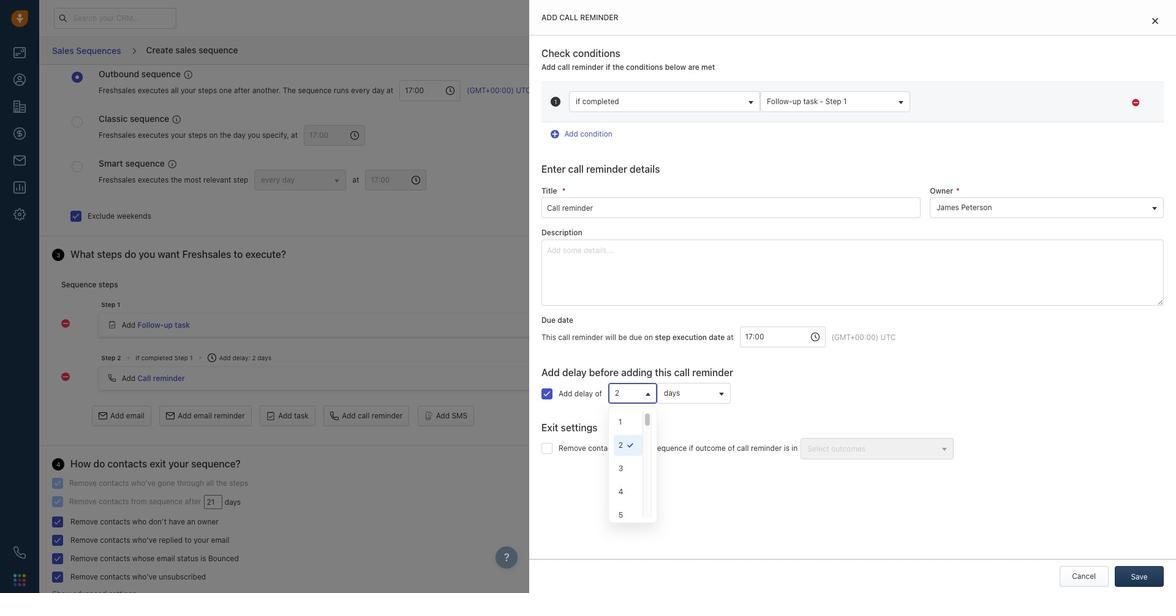 Task type: vqa. For each thing, say whether or not it's contained in the screenshot.
synced.
no



Task type: locate. For each thing, give the bounding box(es) containing it.
minus filled image
[[1133, 98, 1140, 107]]

add call reminder
[[542, 13, 619, 22], [342, 411, 403, 420]]

2 horizontal spatial of
[[1004, 99, 1011, 108]]

0 horizontal spatial of
[[595, 389, 602, 398]]

your right once
[[946, 120, 961, 129]]

contacts left whose on the left
[[100, 554, 130, 563]]

up
[[793, 97, 802, 106], [1076, 99, 1085, 108], [164, 320, 173, 330]]

1 horizontal spatial utc
[[881, 333, 896, 342]]

1 horizontal spatial 3
[[619, 464, 624, 473]]

another.
[[252, 86, 281, 95]]

1 inside 1 2 3 4 5
[[619, 417, 622, 426]]

1 up 2 option
[[619, 417, 622, 426]]

day
[[372, 86, 385, 95], [233, 131, 246, 140], [282, 175, 295, 184]]

1 horizontal spatial completed
[[583, 97, 619, 106]]

1 vertical spatial who've
[[132, 536, 157, 545]]

email inside button
[[126, 411, 145, 420]]

sequence left <span class=" ">sales reps can use this for prospecting and account-based selling e.g. following up with event attendees</span> icon
[[125, 158, 165, 168]]

sales
[[176, 45, 196, 55], [944, 78, 965, 88], [912, 99, 930, 108]]

do left want
[[125, 249, 136, 260]]

if completed step 1
[[136, 354, 193, 361]]

completed up add call reminder
[[141, 354, 173, 361]]

0 vertical spatial follow-
[[767, 97, 793, 106]]

2 inside 1 2 3 4 5
[[619, 440, 623, 450]]

reminder inside button
[[372, 411, 403, 420]]

completed inside 'button'
[[583, 97, 619, 106]]

an right 'have'
[[187, 517, 195, 527]]

a up 'sms.'
[[905, 99, 910, 108]]

can left set
[[1049, 99, 1062, 108]]

<span class=" ">sales reps can use this for weekly check-ins with leads and to run renewal campaigns e.g. renewing a contract</span> image
[[172, 115, 181, 124]]

freshsales executes the most relevant step
[[99, 175, 248, 184]]

0 horizontal spatial (gmt+00:00) utc
[[467, 86, 531, 95]]

sequence down what are sales sequences?
[[932, 99, 966, 108]]

0 horizontal spatial from
[[131, 497, 147, 506]]

1 vertical spatial day
[[233, 131, 246, 140]]

task,
[[1022, 110, 1039, 119]]

a
[[976, 99, 980, 108]]

None text field
[[740, 326, 826, 347]]

call inside add call reminder button
[[358, 411, 370, 420]]

1 horizontal spatial reminder,
[[1110, 110, 1142, 119]]

you left specify,
[[248, 131, 260, 140]]

follow- inside button
[[767, 97, 793, 106]]

1 horizontal spatial add call reminder
[[542, 13, 619, 22]]

follow-up task - step 1 button
[[761, 91, 911, 112]]

will
[[605, 333, 617, 342]]

who've down whose on the left
[[132, 572, 157, 582]]

contacts for remove contacts who don't have an owner
[[100, 517, 130, 527]]

step
[[946, 110, 961, 119], [233, 175, 248, 184], [655, 333, 671, 342]]

phone image
[[13, 547, 26, 559]]

executes for smart sequence
[[138, 175, 169, 184]]

1 horizontal spatial are
[[929, 78, 942, 88]]

what for what steps do you want freshsales to execute?
[[70, 249, 95, 260]]

1 horizontal spatial be
[[978, 110, 987, 119]]

sales sequences link
[[51, 41, 122, 60]]

james
[[937, 203, 960, 212]]

who've up "remove contacts from sequence after"
[[131, 479, 156, 488]]

contacts up remove contacts who don't have an owner
[[99, 497, 129, 506]]

are left met
[[689, 63, 700, 72]]

add delay before adding this call reminder
[[542, 367, 734, 378]]

can down the a
[[963, 110, 976, 119]]

steps down sequence?
[[229, 479, 248, 488]]

(gmt+00:00) utc
[[467, 86, 531, 95], [832, 333, 896, 342]]

call inside 'check conditions add call reminder if the conditions below are met'
[[558, 63, 570, 72]]

1 horizontal spatial can
[[1049, 99, 1062, 108]]

(gmt+00:00)
[[467, 86, 514, 95], [832, 333, 879, 342]]

executes down <span class=" ">sales reps can use this for prospecting and account-based selling e.g. following up with event attendees</span> icon
[[138, 175, 169, 184]]

email
[[1089, 110, 1108, 119], [126, 411, 145, 420], [194, 411, 212, 420], [211, 536, 230, 545], [157, 554, 175, 563]]

sequences
[[76, 45, 121, 56]]

2 vertical spatial day
[[282, 175, 295, 184]]

owner
[[198, 517, 219, 527]]

1 horizontal spatial date
[[709, 333, 725, 342]]

0 horizontal spatial task
[[175, 320, 190, 330]]

phone element
[[7, 541, 32, 565]]

2 vertical spatial who've
[[132, 572, 157, 582]]

0 vertical spatial in
[[1156, 99, 1162, 108]]

1 vertical spatial do
[[93, 459, 105, 470]]

reminder inside 'check conditions add call reminder if the conditions below are met'
[[572, 63, 604, 72]]

2 horizontal spatial you
[[1035, 99, 1047, 108]]

5 option
[[614, 505, 643, 526]]

remove contacts from this sequence if outcome of call reminder is in
[[559, 444, 798, 453]]

remove for remove contacts who've unsubscribed
[[70, 572, 98, 582]]

2 vertical spatial sales
[[912, 99, 930, 108]]

adding
[[622, 367, 653, 378]]

your inside a sales sequence is a series of steps you can set up to nurture contacts in the crm. a step can be an email, task, call reminder, email reminder, or sms. once your steps are lined up, the crm executes them automatically for you.
[[946, 120, 961, 129]]

create sales sequence
[[146, 45, 238, 55]]

0 vertical spatial after
[[234, 86, 250, 95]]

1 vertical spatial to
[[234, 249, 243, 260]]

the up 'sms.'
[[905, 110, 916, 119]]

email up sequence?
[[194, 411, 212, 420]]

this up 3 option
[[639, 444, 652, 453]]

contacts down remove contacts whose email status is bounced
[[100, 572, 130, 582]]

0 vertical spatial who've
[[131, 479, 156, 488]]

(gmt+00:00) inside (gmt+00:00) utc link
[[467, 86, 514, 95]]

of right outcome
[[728, 444, 735, 453]]

0 vertical spatial this
[[655, 367, 672, 378]]

from up 3 option
[[621, 444, 637, 453]]

follow-up task link
[[138, 320, 190, 330]]

executes
[[138, 86, 169, 95], [1061, 120, 1092, 129], [138, 131, 169, 140], [138, 175, 169, 184]]

freshsales down classic
[[99, 131, 136, 140]]

2 vertical spatial days
[[225, 498, 241, 507]]

add
[[542, 13, 558, 22], [542, 63, 556, 72], [565, 129, 578, 139], [122, 320, 136, 330], [219, 354, 231, 361], [542, 367, 560, 378], [122, 374, 136, 383], [559, 389, 573, 398], [110, 411, 124, 420], [178, 411, 192, 420], [278, 411, 292, 420], [342, 411, 356, 420], [436, 411, 450, 420]]

date right the execution
[[709, 333, 725, 342]]

the inside 'check conditions add call reminder if the conditions below are met'
[[613, 63, 624, 72]]

you up task, on the right top
[[1035, 99, 1047, 108]]

them
[[1094, 120, 1111, 129]]

freshsales for classic
[[99, 131, 136, 140]]

sales up <span class=" ">sales reps can use this for traditional drip campaigns e.g. reengaging with cold prospects</span> 'image'
[[176, 45, 196, 55]]

1 reminder, from the left
[[1055, 110, 1087, 119]]

remove
[[559, 444, 586, 453], [69, 479, 97, 488], [69, 497, 97, 506], [70, 517, 98, 527], [70, 536, 98, 545], [70, 554, 98, 563], [70, 572, 98, 582]]

sales left 'sequences?'
[[944, 78, 965, 88]]

0 vertical spatial an
[[989, 110, 997, 119]]

call inside a sales sequence is a series of steps you can set up to nurture contacts in the crm. a step can be an email, task, call reminder, email reminder, or sms. once your steps are lined up, the crm executes them automatically for you.
[[1041, 110, 1052, 119]]

0 vertical spatial what
[[905, 78, 927, 88]]

1 horizontal spatial step
[[655, 333, 671, 342]]

remove contacts whose email status is bounced
[[70, 554, 239, 563]]

2 horizontal spatial is
[[968, 99, 974, 108]]

don't
[[149, 517, 167, 527]]

if up call
[[136, 354, 140, 361]]

on up relevant
[[209, 131, 218, 140]]

executes down classic sequence
[[138, 131, 169, 140]]

replied
[[159, 536, 183, 545]]

delay for of
[[575, 389, 593, 398]]

<span class=" ">sales reps can use this for traditional drip campaigns e.g. reengaging with cold prospects</span> image
[[184, 70, 193, 79]]

0 horizontal spatial add call reminder
[[342, 411, 403, 420]]

email up bounced
[[211, 536, 230, 545]]

0 horizontal spatial on
[[209, 131, 218, 140]]

sequence left outcome
[[654, 444, 687, 453]]

0 horizontal spatial follow-
[[138, 320, 164, 330]]

sms.
[[905, 120, 923, 129]]

close image
[[1153, 17, 1159, 25]]

call
[[138, 374, 151, 383]]

below
[[665, 63, 687, 72]]

to right replied
[[185, 536, 192, 545]]

at right every day button
[[353, 175, 359, 184]]

classic
[[99, 113, 128, 124]]

1 vertical spatial 4
[[619, 487, 624, 496]]

days down sequence?
[[225, 498, 241, 507]]

executes down set
[[1061, 120, 1092, 129]]

Search your CRM... text field
[[54, 8, 177, 28]]

this
[[655, 367, 672, 378], [639, 444, 652, 453]]

step 1
[[101, 301, 120, 308]]

0 horizontal spatial to
[[185, 536, 192, 545]]

2 vertical spatial is
[[201, 554, 206, 563]]

dialog
[[530, 0, 1177, 593]]

0 vertical spatial all
[[171, 86, 179, 95]]

you inside a sales sequence is a series of steps you can set up to nurture contacts in the crm. a step can be an email, task, call reminder, email reminder, or sms. once your steps are lined up, the crm executes them automatically for you.
[[1035, 99, 1047, 108]]

freshsales for smart
[[99, 175, 136, 184]]

4
[[56, 461, 61, 468], [619, 487, 624, 496]]

sales for create
[[176, 45, 196, 55]]

executes for outbound sequence
[[138, 86, 169, 95]]

1 vertical spatial after
[[185, 497, 201, 506]]

is inside a sales sequence is a series of steps you can set up to nurture contacts in the crm. a step can be an email, task, call reminder, email reminder, or sms. once your steps are lined up, the crm executes them automatically for you.
[[968, 99, 974, 108]]

2 horizontal spatial sales
[[944, 78, 965, 88]]

steps left the "one"
[[198, 86, 217, 95]]

dialog containing check conditions
[[530, 0, 1177, 593]]

sales inside a sales sequence is a series of steps you can set up to nurture contacts in the crm. a step can be an email, task, call reminder, email reminder, or sms. once your steps are lined up, the crm executes them automatically for you.
[[912, 99, 930, 108]]

Add some details... text field
[[542, 239, 1164, 306]]

every down specify,
[[261, 175, 280, 184]]

runs
[[334, 86, 349, 95]]

freshsales for outbound
[[99, 86, 136, 95]]

1 vertical spatial 3
[[619, 464, 624, 473]]

step left the execution
[[655, 333, 671, 342]]

day left specify,
[[233, 131, 246, 140]]

be right will
[[619, 333, 627, 342]]

to left execute?
[[234, 249, 243, 260]]

reminder up "if completed"
[[572, 63, 604, 72]]

-
[[820, 97, 824, 106]]

met
[[702, 63, 715, 72]]

sequence
[[199, 45, 238, 55], [141, 69, 181, 79], [298, 86, 332, 95], [932, 99, 966, 108], [130, 113, 169, 124], [125, 158, 165, 168], [654, 444, 687, 453], [149, 497, 183, 506]]

1 vertical spatial (gmt+00:00) utc
[[832, 333, 896, 342]]

have
[[169, 517, 185, 527]]

follow-
[[767, 97, 793, 106], [138, 320, 164, 330]]

add task
[[278, 411, 309, 420]]

specify,
[[262, 131, 289, 140]]

None text field
[[204, 495, 223, 509]]

0 vertical spatial every
[[351, 86, 370, 95]]

do right how
[[93, 459, 105, 470]]

title
[[542, 186, 557, 196]]

to
[[1087, 99, 1094, 108], [234, 249, 243, 260], [185, 536, 192, 545]]

contacts left exit
[[108, 459, 147, 470]]

sequence inside a sales sequence is a series of steps you can set up to nurture contacts in the crm. a step can be an email, task, call reminder, email reminder, or sms. once your steps are lined up, the crm executes them automatically for you.
[[932, 99, 966, 108]]

2 vertical spatial are
[[984, 120, 995, 129]]

add email
[[110, 411, 145, 420]]

1 vertical spatial add call reminder
[[342, 411, 403, 420]]

1 horizontal spatial is
[[784, 444, 790, 453]]

2 down '1' option
[[619, 440, 623, 450]]

step inside button
[[826, 97, 842, 106]]

before
[[589, 367, 619, 378]]

step right crm.
[[946, 110, 961, 119]]

1 down follow-up task link
[[190, 354, 193, 361]]

1 vertical spatial days
[[664, 388, 680, 398]]

what up crm.
[[905, 78, 927, 88]]

outbound
[[99, 69, 139, 79]]

completed for if completed step 1
[[141, 354, 173, 361]]

1 vertical spatial all
[[206, 479, 214, 488]]

1 vertical spatial what
[[70, 249, 95, 260]]

0 horizontal spatial (gmt+00:00)
[[467, 86, 514, 95]]

remove for remove contacts who've replied to your email
[[70, 536, 98, 545]]

contacts up "remove contacts from sequence after"
[[99, 479, 129, 488]]

0 horizontal spatial day
[[233, 131, 246, 140]]

series
[[982, 99, 1002, 108]]

the
[[283, 86, 296, 95]]

0 horizontal spatial all
[[171, 86, 179, 95]]

enter call reminder details
[[542, 164, 660, 175]]

a up once
[[939, 110, 944, 119]]

contacts down remove contacts who don't have an owner
[[100, 536, 130, 545]]

sales for a
[[912, 99, 930, 108]]

every right runs
[[351, 86, 370, 95]]

freshsales right want
[[182, 249, 231, 260]]

who've for unsubscribed
[[132, 572, 157, 582]]

2 down before
[[615, 388, 620, 398]]

1 vertical spatial can
[[963, 110, 976, 119]]

whose
[[132, 554, 155, 563]]

email down call
[[126, 411, 145, 420]]

1 option
[[614, 412, 643, 433]]

crm.
[[918, 110, 937, 119]]

0 horizontal spatial date
[[558, 315, 574, 325]]

exclude
[[88, 211, 115, 220]]

0 vertical spatial can
[[1049, 99, 1062, 108]]

after right the "one"
[[234, 86, 250, 95]]

on
[[209, 131, 218, 140], [645, 333, 653, 342]]

contacts up or
[[1124, 99, 1154, 108]]

2 vertical spatial delay
[[575, 389, 593, 398]]

2 horizontal spatial day
[[372, 86, 385, 95]]

1 vertical spatial in
[[792, 444, 798, 453]]

be down the a
[[978, 110, 987, 119]]

<span class=" ">sales reps can use this for prospecting and account-based selling e.g. following up with event attendees</span> image
[[168, 160, 176, 168]]

what are sales sequences?
[[905, 78, 1016, 88]]

if left outcome
[[689, 444, 694, 453]]

task
[[804, 97, 818, 106], [175, 320, 190, 330], [294, 411, 309, 420]]

4 option
[[614, 482, 643, 502]]

0 horizontal spatial reminder,
[[1055, 110, 1087, 119]]

all right through
[[206, 479, 214, 488]]

2 right :
[[252, 354, 256, 361]]

cancel button
[[1060, 566, 1109, 587]]

for
[[905, 131, 915, 140]]

1 vertical spatial delay
[[563, 367, 587, 378]]

smart
[[99, 158, 123, 168]]

1 horizontal spatial up
[[793, 97, 802, 106]]

1 horizontal spatial task
[[294, 411, 309, 420]]

1 vertical spatial step
[[233, 175, 248, 184]]

2 horizontal spatial up
[[1076, 99, 1085, 108]]

up,
[[1016, 120, 1027, 129]]

if inside 'button'
[[576, 97, 581, 106]]

2
[[252, 354, 256, 361], [117, 354, 121, 361], [615, 388, 620, 398], [619, 440, 623, 450]]

what steps do you want freshsales to execute?
[[70, 249, 286, 260]]

steps
[[198, 86, 217, 95], [1014, 99, 1033, 108], [963, 120, 982, 129], [188, 131, 207, 140], [97, 249, 122, 260], [99, 280, 118, 289], [229, 479, 248, 488]]

weekends
[[117, 211, 151, 220]]

1 horizontal spatial of
[[728, 444, 735, 453]]

the down the "one"
[[220, 131, 231, 140]]

james peterson button
[[930, 198, 1164, 218]]

1 horizontal spatial (gmt+00:00)
[[832, 333, 879, 342]]

0 vertical spatial step
[[946, 110, 961, 119]]

are up crm.
[[929, 78, 942, 88]]

day right runs
[[372, 86, 385, 95]]

2 horizontal spatial to
[[1087, 99, 1094, 108]]

1 horizontal spatial to
[[234, 249, 243, 260]]

date
[[558, 315, 574, 325], [709, 333, 725, 342]]

days right :
[[258, 354, 271, 361]]

the up "if completed"
[[613, 63, 624, 72]]

1 horizontal spatial day
[[282, 175, 295, 184]]

list box
[[614, 412, 652, 526]]

1 vertical spatial of
[[595, 389, 602, 398]]

1 horizontal spatial follow-
[[767, 97, 793, 106]]

0 vertical spatial delay
[[233, 354, 248, 361]]

due date
[[542, 315, 574, 325]]

3 inside 1 2 3 4 5
[[619, 464, 624, 473]]

3
[[56, 251, 60, 258], [619, 464, 624, 473]]

a
[[905, 99, 910, 108], [939, 110, 944, 119]]

0 horizontal spatial be
[[619, 333, 627, 342]]

add email button
[[92, 406, 151, 427]]

from
[[621, 444, 637, 453], [131, 497, 147, 506]]

2 inside dropdown button
[[615, 388, 620, 398]]

reminder
[[580, 13, 619, 22], [572, 63, 604, 72], [587, 164, 628, 175], [572, 333, 603, 342], [693, 367, 734, 378], [153, 374, 185, 383], [214, 411, 245, 420], [372, 411, 403, 420], [751, 444, 782, 453]]

if up add condition link on the top of the page
[[576, 97, 581, 106]]

who've down remove contacts who don't have an owner
[[132, 536, 157, 545]]

call
[[560, 13, 578, 22], [558, 63, 570, 72], [1041, 110, 1052, 119], [568, 164, 584, 175], [558, 333, 570, 342], [675, 367, 690, 378], [358, 411, 370, 420], [737, 444, 749, 453]]

in inside a sales sequence is a series of steps you can set up to nurture contacts in the crm. a step can be an email, task, call reminder, email reminder, or sms. once your steps are lined up, the crm executes them automatically for you.
[[1156, 99, 1162, 108]]

0 vertical spatial to
[[1087, 99, 1094, 108]]

execute?
[[245, 249, 286, 260]]

1
[[844, 97, 847, 106], [117, 301, 120, 308], [190, 354, 193, 361], [619, 417, 622, 426]]

0 vertical spatial is
[[968, 99, 974, 108]]

up right set
[[1076, 99, 1085, 108]]

follow- left the '-'
[[767, 97, 793, 106]]

steps down the a
[[963, 120, 982, 129]]

0 vertical spatial be
[[978, 110, 987, 119]]

every day
[[261, 175, 295, 184]]

conditions right check
[[573, 48, 621, 59]]

owner
[[930, 186, 954, 196]]

email,
[[999, 110, 1020, 119]]

1 horizontal spatial every
[[351, 86, 370, 95]]

to inside a sales sequence is a series of steps you can set up to nurture contacts in the crm. a step can be an email, task, call reminder, email reminder, or sms. once your steps are lined up, the crm executes them automatically for you.
[[1087, 99, 1094, 108]]

0 horizontal spatial do
[[93, 459, 105, 470]]

1 inside follow-up task - step 1 button
[[844, 97, 847, 106]]

add task button
[[260, 406, 315, 427]]

outcome
[[696, 444, 726, 453]]

reminder right outcome
[[751, 444, 782, 453]]

email up 'them'
[[1089, 110, 1108, 119]]

0 vertical spatial 4
[[56, 461, 61, 468]]

add inside button
[[342, 411, 356, 420]]

who've for replied
[[132, 536, 157, 545]]

what for what are sales sequences?
[[905, 78, 927, 88]]

contacts for remove contacts who've replied to your email
[[100, 536, 130, 545]]

remove for remove contacts who've gone through all the steps
[[69, 479, 97, 488]]

you left want
[[139, 249, 155, 260]]

contacts for remove contacts who've unsubscribed
[[100, 572, 130, 582]]

up inside a sales sequence is a series of steps you can set up to nurture contacts in the crm. a step can be an email, task, call reminder, email reminder, or sms. once your steps are lined up, the crm executes them automatically for you.
[[1076, 99, 1085, 108]]

reminder, down set
[[1055, 110, 1087, 119]]

0 vertical spatial task
[[804, 97, 818, 106]]

1 vertical spatial completed
[[141, 354, 173, 361]]



Task type: describe. For each thing, give the bounding box(es) containing it.
condition
[[581, 129, 613, 139]]

freshsales executes all your steps one after another. the sequence runs every day at
[[99, 86, 394, 95]]

0 horizontal spatial you
[[139, 249, 155, 260]]

2 reminder, from the left
[[1110, 110, 1142, 119]]

1 horizontal spatial you
[[248, 131, 260, 140]]

add call reminder button
[[324, 406, 410, 427]]

call reminder link
[[138, 374, 185, 383]]

remove for remove contacts who don't have an owner
[[70, 517, 98, 527]]

1 horizontal spatial conditions
[[626, 63, 663, 72]]

2 vertical spatial step
[[655, 333, 671, 342]]

nurture
[[1096, 99, 1122, 108]]

step down step 1 at bottom
[[101, 354, 115, 361]]

be inside a sales sequence is a series of steps you can set up to nurture contacts in the crm. a step can be an email, task, call reminder, email reminder, or sms. once your steps are lined up, the crm executes them automatically for you.
[[978, 110, 987, 119]]

4 inside list box
[[619, 487, 624, 496]]

0 vertical spatial on
[[209, 131, 218, 140]]

0 horizontal spatial after
[[185, 497, 201, 506]]

remove contacts who've gone through all the steps
[[69, 479, 248, 488]]

your down <span class=" ">sales reps can use this for traditional drip campaigns e.g. reengaging with cold prospects</span> 'image'
[[181, 86, 196, 95]]

are inside a sales sequence is a series of steps you can set up to nurture contacts in the crm. a step can be an email, task, call reminder, email reminder, or sms. once your steps are lined up, the crm executes them automatically for you.
[[984, 120, 995, 129]]

the down task, on the right top
[[1029, 120, 1040, 129]]

3 option
[[614, 458, 643, 479]]

settings
[[561, 422, 598, 433]]

lined
[[997, 120, 1014, 129]]

freshworks switcher image
[[13, 574, 26, 586]]

sequence?
[[191, 459, 241, 470]]

enter
[[542, 164, 566, 175]]

if inside 'check conditions add call reminder if the conditions below are met'
[[606, 63, 611, 72]]

steps up step 1 at bottom
[[99, 280, 118, 289]]

due
[[630, 333, 643, 342]]

(gmt+00:00) utc link
[[467, 85, 531, 96]]

contacts for remove contacts whose email status is bounced
[[100, 554, 130, 563]]

0 horizontal spatial is
[[201, 554, 206, 563]]

1 vertical spatial is
[[784, 444, 790, 453]]

1 vertical spatial be
[[619, 333, 627, 342]]

who
[[132, 517, 147, 527]]

1 horizontal spatial this
[[655, 367, 672, 378]]

2 horizontal spatial task
[[804, 97, 818, 106]]

1 horizontal spatial on
[[645, 333, 653, 342]]

relevant
[[203, 175, 231, 184]]

exit
[[542, 422, 559, 433]]

most
[[184, 175, 201, 184]]

execution
[[673, 333, 707, 342]]

1 horizontal spatial (gmt+00:00) utc
[[832, 333, 896, 342]]

0 vertical spatial utc
[[516, 86, 531, 95]]

smart sequence
[[99, 158, 165, 168]]

sequences?
[[967, 78, 1016, 88]]

sales
[[52, 45, 74, 56]]

2 left if completed step 1
[[117, 354, 121, 361]]

step inside a sales sequence is a series of steps you can set up to nurture contacts in the crm. a step can be an email, task, call reminder, email reminder, or sms. once your steps are lined up, the crm executes them automatically for you.
[[946, 110, 961, 119]]

reminder up days button
[[693, 367, 734, 378]]

remove for remove contacts from this sequence if outcome of call reminder is in
[[559, 444, 586, 453]]

the left most
[[171, 175, 182, 184]]

your down owner
[[194, 536, 209, 545]]

you.
[[917, 131, 932, 140]]

remove for remove contacts whose email status is bounced
[[70, 554, 98, 563]]

details
[[630, 164, 660, 175]]

classic sequence
[[99, 113, 169, 124]]

add call reminder inside add call reminder button
[[342, 411, 403, 420]]

of inside a sales sequence is a series of steps you can set up to nurture contacts in the crm. a step can be an email, task, call reminder, email reminder, or sms. once your steps are lined up, the crm executes them automatically for you.
[[1004, 99, 1011, 108]]

or
[[1144, 110, 1152, 119]]

check
[[542, 48, 571, 59]]

0 horizontal spatial in
[[792, 444, 798, 453]]

1 vertical spatial are
[[929, 78, 942, 88]]

0 vertical spatial date
[[558, 315, 574, 325]]

sequence left <span class=" ">sales reps can use this for weekly check-ins with leads and to run renewal campaigns e.g. renewing a contract</span> icon
[[130, 113, 169, 124]]

step down sequence steps
[[101, 301, 115, 308]]

bounced
[[208, 554, 239, 563]]

sales sequences
[[52, 45, 121, 56]]

step up call reminder link
[[175, 354, 188, 361]]

1 2 3 4 5
[[619, 417, 624, 520]]

delay for :
[[233, 354, 248, 361]]

steps up most
[[188, 131, 207, 140]]

create
[[146, 45, 173, 55]]

1 vertical spatial a
[[939, 110, 944, 119]]

sms
[[452, 411, 468, 420]]

how do contacts exit your sequence?
[[70, 459, 241, 470]]

1 horizontal spatial after
[[234, 86, 250, 95]]

add condition
[[565, 129, 613, 139]]

reminder left will
[[572, 333, 603, 342]]

2 option
[[614, 435, 643, 456]]

email down replied
[[157, 554, 175, 563]]

add delay : 2 days
[[219, 354, 271, 361]]

the down sequence?
[[216, 479, 227, 488]]

0 vertical spatial add call reminder
[[542, 13, 619, 22]]

email inside button
[[194, 411, 212, 420]]

your down <span class=" ">sales reps can use this for weekly check-ins with leads and to run renewal campaigns e.g. renewing a contract</span> icon
[[171, 131, 186, 140]]

reminder up 'check conditions add call reminder if the conditions below are met'
[[580, 13, 619, 22]]

0 horizontal spatial days
[[225, 498, 241, 507]]

add inside 'check conditions add call reminder if the conditions below are met'
[[542, 63, 556, 72]]

contacts for remove contacts who've gone through all the steps
[[99, 479, 129, 488]]

this
[[542, 333, 556, 342]]

1 vertical spatial follow-
[[138, 320, 164, 330]]

reminder down condition
[[587, 164, 628, 175]]

1 horizontal spatial do
[[125, 249, 136, 260]]

freshsales executes your steps on the day you specify, at
[[99, 131, 298, 140]]

up inside button
[[793, 97, 802, 106]]

2 button
[[608, 383, 658, 404]]

save button
[[1115, 566, 1164, 587]]

0 horizontal spatial can
[[963, 110, 976, 119]]

reminder down if completed step 1
[[153, 374, 185, 383]]

completed for if completed
[[583, 97, 619, 106]]

add condition link
[[551, 120, 613, 139]]

from for sequence
[[131, 497, 147, 506]]

save
[[1132, 572, 1148, 582]]

executes for classic sequence
[[138, 131, 169, 140]]

steps up task, on the right top
[[1014, 99, 1033, 108]]

sequence
[[61, 280, 97, 289]]

want
[[158, 249, 180, 260]]

utc inside dialog
[[881, 333, 896, 342]]

1 horizontal spatial days
[[258, 354, 271, 361]]

1 down sequence steps
[[117, 301, 120, 308]]

at right runs
[[387, 86, 394, 95]]

contacts inside a sales sequence is a series of steps you can set up to nurture contacts in the crm. a step can be an email, task, call reminder, email reminder, or sms. once your steps are lined up, the crm executes them automatically for you.
[[1124, 99, 1154, 108]]

add call reminder
[[122, 374, 185, 383]]

steps up sequence steps
[[97, 249, 122, 260]]

set
[[1064, 99, 1074, 108]]

unsubscribed
[[159, 572, 206, 582]]

if completed button
[[569, 91, 761, 112]]

outbound sequence
[[99, 69, 181, 79]]

0 vertical spatial conditions
[[573, 48, 621, 59]]

executes inside a sales sequence is a series of steps you can set up to nurture contacts in the crm. a step can be an email, task, call reminder, email reminder, or sms. once your steps are lined up, the crm executes them automatically for you.
[[1061, 120, 1092, 129]]

0 vertical spatial a
[[905, 99, 910, 108]]

through
[[177, 479, 204, 488]]

at right the execution
[[727, 333, 734, 342]]

add delay of
[[559, 389, 602, 398]]

are inside 'check conditions add call reminder if the conditions below are met'
[[689, 63, 700, 72]]

day inside button
[[282, 175, 295, 184]]

Enter title of task text field
[[542, 198, 921, 218]]

who've for gone
[[131, 479, 156, 488]]

sequence down 'create'
[[141, 69, 181, 79]]

remove for remove contacts from sequence after
[[69, 497, 97, 506]]

an inside a sales sequence is a series of steps you can set up to nurture contacts in the crm. a step can be an email, task, call reminder, email reminder, or sms. once your steps are lined up, the crm executes them automatically for you.
[[989, 110, 997, 119]]

your right exit
[[169, 459, 189, 470]]

check conditions add call reminder if the conditions below are met
[[542, 48, 715, 72]]

delay for before
[[563, 367, 587, 378]]

0 horizontal spatial an
[[187, 517, 195, 527]]

automatically
[[1113, 120, 1159, 129]]

contacts for remove contacts from this sequence if outcome of call reminder is in
[[589, 444, 619, 453]]

a sales sequence is a series of steps you can set up to nurture contacts in the crm. a step can be an email, task, call reminder, email reminder, or sms. once your steps are lined up, the crm executes them automatically for you.
[[905, 99, 1162, 140]]

remove contacts from sequence after
[[69, 497, 201, 506]]

remove contacts who've unsubscribed
[[70, 572, 206, 582]]

description
[[542, 228, 583, 237]]

(gmt+00:00) inside dialog
[[832, 333, 879, 342]]

0 horizontal spatial up
[[164, 320, 173, 330]]

remove contacts who've replied to your email
[[70, 536, 230, 545]]

at right specify,
[[291, 131, 298, 140]]

1 vertical spatial date
[[709, 333, 725, 342]]

once
[[925, 120, 944, 129]]

list box containing 1
[[614, 412, 652, 526]]

sequence up the "one"
[[199, 45, 238, 55]]

add email reminder button
[[159, 406, 252, 427]]

2 vertical spatial of
[[728, 444, 735, 453]]

Select outcomes search field
[[805, 442, 939, 455]]

cancel
[[1073, 572, 1096, 581]]

follow-up task - step 1
[[767, 97, 847, 106]]

0 horizontal spatial step
[[233, 175, 248, 184]]

reminder inside button
[[214, 411, 245, 420]]

every inside button
[[261, 175, 280, 184]]

0 vertical spatial 3
[[56, 251, 60, 258]]

exclude weekends
[[88, 211, 151, 220]]

sequence steps
[[61, 280, 118, 289]]

days inside days button
[[664, 388, 680, 398]]

sequence down gone
[[149, 497, 183, 506]]

gone
[[158, 479, 175, 488]]

from for this
[[621, 444, 637, 453]]

email inside a sales sequence is a series of steps you can set up to nurture contacts in the crm. a step can be an email, task, call reminder, email reminder, or sms. once your steps are lined up, the crm executes them automatically for you.
[[1089, 110, 1108, 119]]

0 horizontal spatial this
[[639, 444, 652, 453]]

add sms
[[436, 411, 468, 420]]

peterson
[[962, 203, 993, 212]]

0 horizontal spatial 4
[[56, 461, 61, 468]]

1 vertical spatial sales
[[944, 78, 965, 88]]

crm
[[1042, 120, 1059, 129]]

how
[[70, 459, 91, 470]]

contacts for remove contacts from sequence after
[[99, 497, 129, 506]]

sequence right the
[[298, 86, 332, 95]]

james peterson
[[937, 203, 993, 212]]



